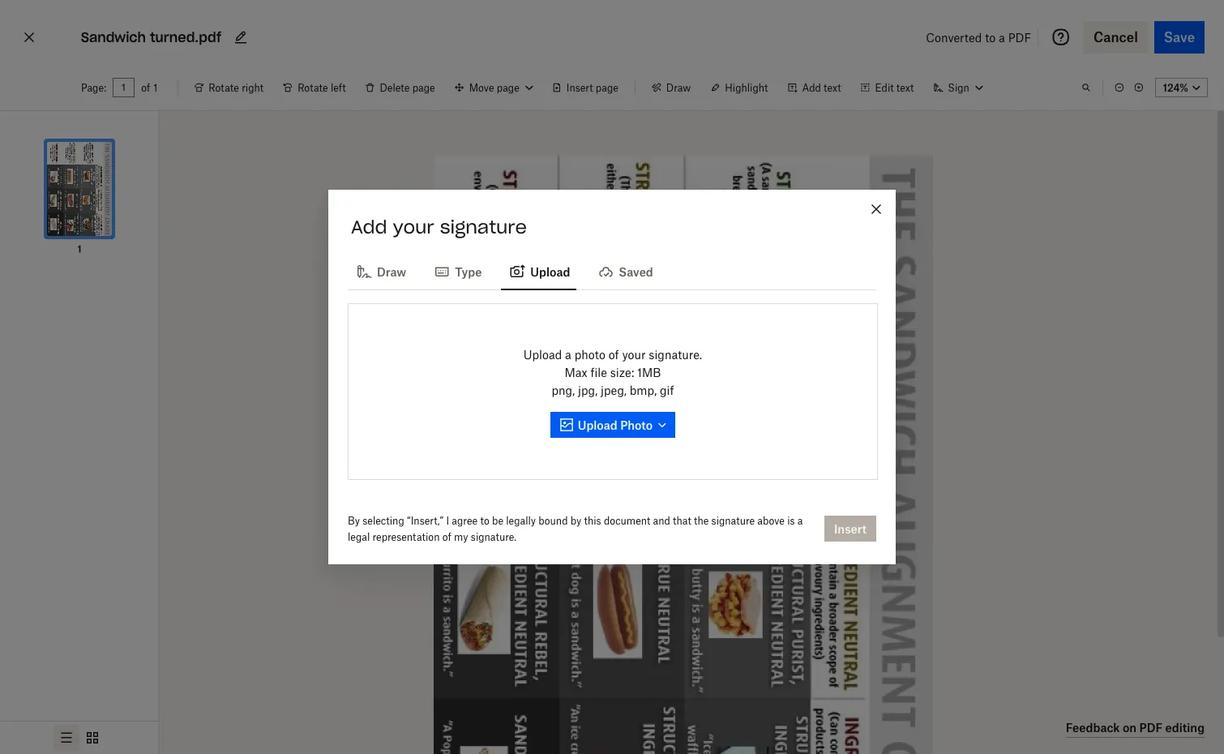 Task type: vqa. For each thing, say whether or not it's contained in the screenshot.
turned.pdf
yes



Task type: locate. For each thing, give the bounding box(es) containing it.
representation
[[373, 531, 440, 543]]

0 horizontal spatial rotate
[[209, 82, 239, 94]]

signature. down be
[[471, 531, 517, 543]]

2 vertical spatial upload
[[578, 418, 618, 432]]

1 vertical spatial upload
[[524, 348, 562, 361]]

None number field
[[121, 81, 127, 94]]

0 vertical spatial your
[[393, 216, 435, 238]]

page for insert page
[[596, 82, 619, 94]]

1 horizontal spatial a
[[798, 515, 803, 527]]

draw down the add your signature
[[377, 265, 406, 279]]

a inside upload a photo of your signature. max file size: 1mb png, jpg, jpeg, bmp, gif
[[565, 348, 572, 361]]

turned.pdf
[[150, 29, 221, 45]]

1 vertical spatial signature.
[[471, 531, 517, 543]]

0 vertical spatial signature
[[440, 216, 527, 238]]

1 vertical spatial of
[[609, 348, 619, 361]]

signature. up 1mb
[[649, 348, 703, 361]]

0 vertical spatial add
[[802, 82, 821, 94]]

upload a photo of your signature. max file size: 1mb png, jpg, jpeg, bmp, gif
[[524, 348, 703, 397]]

rotate right
[[209, 82, 264, 94]]

rotate inside button
[[209, 82, 239, 94]]

0 horizontal spatial signature
[[440, 216, 527, 238]]

text left edit
[[824, 82, 842, 94]]

type
[[455, 265, 482, 279]]

a left pdf
[[999, 30, 1006, 44]]

legal
[[348, 531, 370, 543]]

of down sandwich turned.pdf
[[141, 82, 150, 94]]

2 vertical spatial a
[[798, 515, 803, 527]]

of left my
[[443, 531, 452, 543]]

upload inside dropdown button
[[578, 418, 618, 432]]

page inside button
[[413, 82, 435, 94]]

1 vertical spatial a
[[565, 348, 572, 361]]

rotate
[[209, 82, 239, 94], [298, 82, 328, 94]]

0 horizontal spatial a
[[565, 348, 572, 361]]

a up max
[[565, 348, 572, 361]]

1 vertical spatial signature
[[712, 515, 755, 527]]

1 horizontal spatial page
[[596, 82, 619, 94]]

0 vertical spatial of
[[141, 82, 150, 94]]

1 horizontal spatial signature.
[[649, 348, 703, 361]]

add for add your signature
[[351, 216, 387, 238]]

1 horizontal spatial of
[[443, 531, 452, 543]]

your
[[393, 216, 435, 238], [622, 348, 646, 361]]

signature right the
[[712, 515, 755, 527]]

0 horizontal spatial text
[[824, 82, 842, 94]]

2 horizontal spatial of
[[609, 348, 619, 361]]

selecting
[[363, 515, 405, 527]]

agree
[[452, 515, 478, 527]]

text right edit
[[897, 82, 914, 94]]

edit text button
[[851, 75, 924, 101]]

to left pdf
[[986, 30, 996, 44]]

jpeg,
[[601, 383, 627, 397]]

page
[[413, 82, 435, 94], [596, 82, 619, 94]]

signature up type
[[440, 216, 527, 238]]

page 1. selected thumbnail preview element
[[28, 124, 131, 257]]

2 text from the left
[[897, 82, 914, 94]]

upload
[[531, 265, 570, 279], [524, 348, 562, 361], [578, 418, 618, 432]]

0 horizontal spatial signature.
[[471, 531, 517, 543]]

1 vertical spatial add
[[351, 216, 387, 238]]

1 horizontal spatial add
[[802, 82, 821, 94]]

delete
[[380, 82, 410, 94]]

page right delete
[[413, 82, 435, 94]]

upload inside tab list
[[531, 265, 570, 279]]

text for add text
[[824, 82, 842, 94]]

"insert,"
[[407, 515, 444, 527]]

draw inside "button"
[[667, 82, 691, 94]]

gif
[[660, 383, 674, 397]]

signature.
[[649, 348, 703, 361], [471, 531, 517, 543]]

1 page from the left
[[413, 82, 435, 94]]

rotate inside button
[[298, 82, 328, 94]]

0 horizontal spatial your
[[393, 216, 435, 238]]

of
[[141, 82, 150, 94], [609, 348, 619, 361], [443, 531, 452, 543]]

text
[[824, 82, 842, 94], [897, 82, 914, 94]]

tab list containing draw
[[348, 251, 877, 290]]

2 vertical spatial of
[[443, 531, 452, 543]]

pdf
[[1009, 30, 1032, 44]]

upload photo button
[[551, 412, 676, 438]]

tab list inside add your signature dialog
[[348, 251, 877, 290]]

1 rotate from the left
[[209, 82, 239, 94]]

0 horizontal spatial 1
[[77, 243, 82, 255]]

to left be
[[480, 515, 490, 527]]

page inside button
[[596, 82, 619, 94]]

1 horizontal spatial text
[[897, 82, 914, 94]]

0 vertical spatial signature.
[[649, 348, 703, 361]]

above
[[758, 515, 785, 527]]

rotate left right
[[209, 82, 239, 94]]

draw left highlight button
[[667, 82, 691, 94]]

2 page from the left
[[596, 82, 619, 94]]

page right insert
[[596, 82, 619, 94]]

signature. inside upload a photo of your signature. max file size: 1mb png, jpg, jpeg, bmp, gif
[[649, 348, 703, 361]]

0 horizontal spatial to
[[480, 515, 490, 527]]

0 horizontal spatial page
[[413, 82, 435, 94]]

1 vertical spatial to
[[480, 515, 490, 527]]

1 horizontal spatial your
[[622, 348, 646, 361]]

Button to change sidebar list view to grid view radio
[[79, 725, 105, 751]]

option group
[[0, 721, 159, 754]]

to inside by selecting "insert," i agree to be legally bound by this document and that the signature above is a legal representation of my signature.
[[480, 515, 490, 527]]

1 horizontal spatial draw
[[667, 82, 691, 94]]

add text button
[[778, 75, 851, 101]]

of inside by selecting "insert," i agree to be legally bound by this document and that the signature above is a legal representation of my signature.
[[443, 531, 452, 543]]

1mb
[[638, 365, 661, 379]]

rotate left left on the left top of page
[[298, 82, 328, 94]]

1 horizontal spatial 1
[[154, 82, 158, 94]]

0 vertical spatial draw
[[667, 82, 691, 94]]

signature
[[440, 216, 527, 238], [712, 515, 755, 527]]

1 vertical spatial your
[[622, 348, 646, 361]]

0 horizontal spatial add
[[351, 216, 387, 238]]

1 horizontal spatial rotate
[[298, 82, 328, 94]]

a right the "is"
[[798, 515, 803, 527]]

0 horizontal spatial draw
[[377, 265, 406, 279]]

legally
[[506, 515, 536, 527]]

rotate left
[[298, 82, 346, 94]]

bound
[[539, 515, 568, 527]]

2 rotate from the left
[[298, 82, 328, 94]]

0 vertical spatial upload
[[531, 265, 570, 279]]

rotate left button
[[273, 75, 356, 101]]

rotate for rotate left
[[298, 82, 328, 94]]

this
[[584, 515, 602, 527]]

add inside button
[[802, 82, 821, 94]]

to
[[986, 30, 996, 44], [480, 515, 490, 527]]

converted
[[926, 30, 982, 44]]

edit text
[[876, 82, 914, 94]]

1
[[154, 82, 158, 94], [77, 243, 82, 255]]

0 vertical spatial to
[[986, 30, 996, 44]]

png,
[[552, 383, 575, 397]]

1 vertical spatial draw
[[377, 265, 406, 279]]

a
[[999, 30, 1006, 44], [565, 348, 572, 361], [798, 515, 803, 527]]

be
[[492, 515, 504, 527]]

2 horizontal spatial a
[[999, 30, 1006, 44]]

add for add text
[[802, 82, 821, 94]]

add
[[802, 82, 821, 94], [351, 216, 387, 238]]

of up size:
[[609, 348, 619, 361]]

draw
[[667, 82, 691, 94], [377, 265, 406, 279]]

delete page button
[[356, 75, 445, 101]]

by
[[571, 515, 582, 527]]

1 horizontal spatial signature
[[712, 515, 755, 527]]

edit
[[876, 82, 894, 94]]

left
[[331, 82, 346, 94]]

upload inside upload a photo of your signature. max file size: 1mb png, jpg, jpeg, bmp, gif
[[524, 348, 562, 361]]

your inside upload a photo of your signature. max file size: 1mb png, jpg, jpeg, bmp, gif
[[622, 348, 646, 361]]

tab list
[[348, 251, 877, 290]]

1 text from the left
[[824, 82, 842, 94]]

insert page
[[567, 82, 619, 94]]

insert page button
[[542, 75, 628, 101]]

add inside dialog
[[351, 216, 387, 238]]



Task type: describe. For each thing, give the bounding box(es) containing it.
sandwich
[[81, 29, 146, 45]]

document
[[604, 515, 651, 527]]

rotate for rotate right
[[209, 82, 239, 94]]

upload photo
[[578, 418, 653, 432]]

and
[[653, 515, 671, 527]]

is
[[788, 515, 795, 527]]

upload for upload a photo of your signature. max file size: 1mb png, jpg, jpeg, bmp, gif
[[524, 348, 562, 361]]

0 vertical spatial 1
[[154, 82, 158, 94]]

saved
[[619, 265, 654, 279]]

jpg,
[[578, 383, 598, 397]]

rotate right button
[[184, 75, 273, 101]]

bmp,
[[630, 383, 657, 397]]

sandwich turned.pdf
[[81, 29, 221, 45]]

upload for upload photo
[[578, 418, 618, 432]]

right
[[242, 82, 264, 94]]

by
[[348, 515, 360, 527]]

of inside upload a photo of your signature. max file size: 1mb png, jpg, jpeg, bmp, gif
[[609, 348, 619, 361]]

0 horizontal spatial of
[[141, 82, 150, 94]]

page for delete page
[[413, 82, 435, 94]]

add text
[[802, 82, 842, 94]]

insert
[[567, 82, 593, 94]]

draw button
[[642, 75, 701, 101]]

the
[[694, 515, 709, 527]]

1 horizontal spatial to
[[986, 30, 996, 44]]

signature. inside by selecting "insert," i agree to be legally bound by this document and that the signature above is a legal representation of my signature.
[[471, 531, 517, 543]]

add your signature
[[351, 216, 527, 238]]

of 1
[[141, 82, 158, 94]]

highlight
[[725, 82, 768, 94]]

text for edit text
[[897, 82, 914, 94]]

signature inside by selecting "insert," i agree to be legally bound by this document and that the signature above is a legal representation of my signature.
[[712, 515, 755, 527]]

photo
[[621, 418, 653, 432]]

size:
[[611, 365, 635, 379]]

max
[[565, 365, 588, 379]]

highlight button
[[701, 75, 778, 101]]

upload for upload
[[531, 265, 570, 279]]

draw inside add your signature dialog
[[377, 265, 406, 279]]

1 vertical spatial 1
[[77, 243, 82, 255]]

delete page
[[380, 82, 435, 94]]

page:
[[81, 82, 106, 94]]

Button to change sidebar grid view to list view radio
[[54, 725, 79, 751]]

by selecting "insert," i agree to be legally bound by this document and that the signature above is a legal representation of my signature.
[[348, 515, 803, 543]]

converted to a pdf
[[926, 30, 1032, 44]]

my
[[454, 531, 468, 543]]

add your signature dialog
[[328, 190, 896, 565]]

that
[[673, 515, 692, 527]]

a inside by selecting "insert," i agree to be legally bound by this document and that the signature above is a legal representation of my signature.
[[798, 515, 803, 527]]

i
[[446, 515, 449, 527]]

0 vertical spatial a
[[999, 30, 1006, 44]]

photo
[[575, 348, 606, 361]]

cancel image
[[19, 24, 39, 50]]

file
[[591, 365, 607, 379]]



